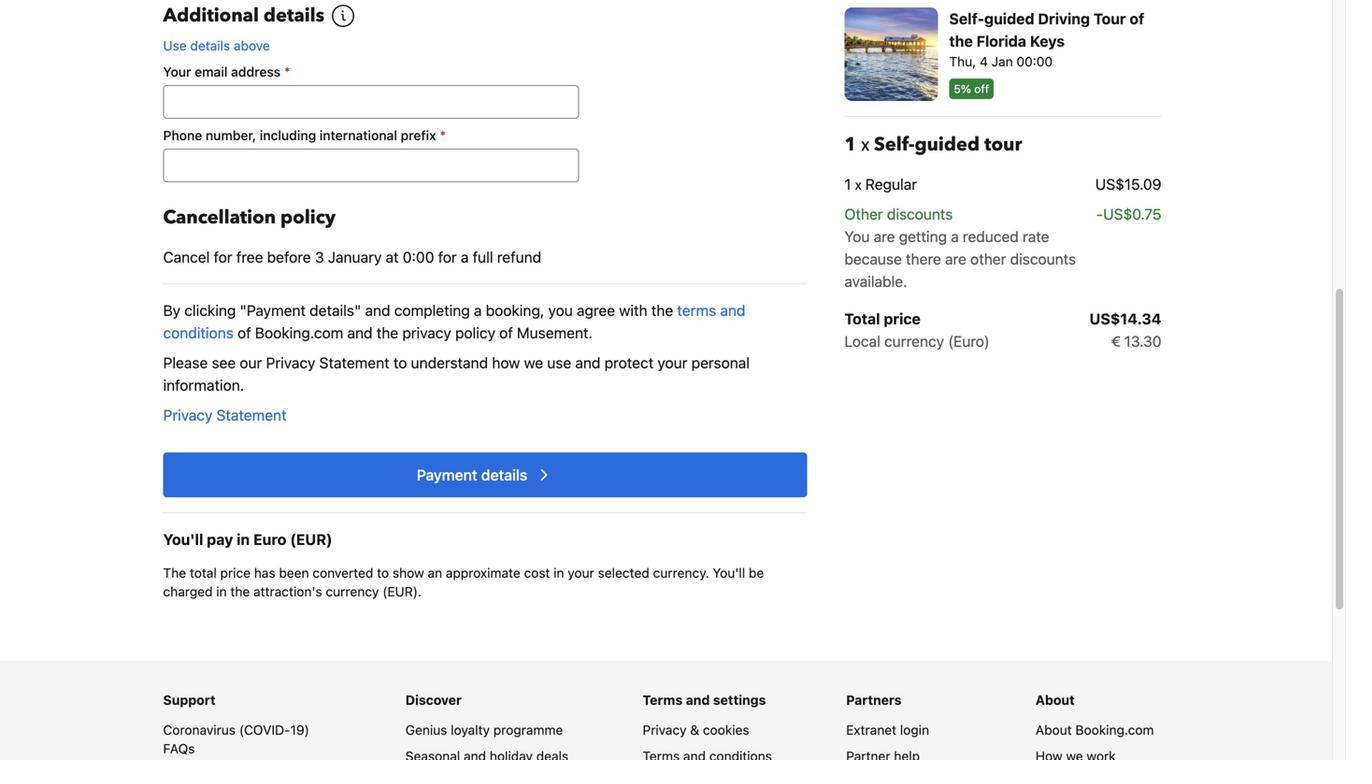 Task type: locate. For each thing, give the bounding box(es) containing it.
price left has
[[220, 565, 251, 581]]

coronavirus (covid-19) faqs link
[[163, 722, 309, 757]]

cancellation policy
[[163, 205, 336, 231]]

currency.
[[653, 565, 709, 581]]

1
[[845, 132, 857, 158], [845, 175, 851, 193]]

details for use
[[190, 38, 230, 53]]

personal
[[692, 354, 750, 372]]

of
[[1130, 10, 1145, 28], [238, 324, 251, 342], [500, 324, 513, 342]]

of right tour
[[1130, 10, 1145, 28]]

settings
[[713, 692, 766, 708]]

𝗑 up 1 𝗑 regular
[[862, 132, 870, 158]]

1 vertical spatial details
[[190, 38, 230, 53]]

0 vertical spatial discounts
[[887, 205, 953, 223]]

0 horizontal spatial details
[[190, 38, 230, 53]]

of down booking,
[[500, 324, 513, 342]]

been
[[279, 565, 309, 581]]

details
[[264, 3, 325, 29], [190, 38, 230, 53], [481, 466, 528, 484]]

your for protect
[[658, 354, 688, 372]]

be
[[749, 565, 764, 581]]

of up "our"
[[238, 324, 251, 342]]

1 horizontal spatial details
[[264, 3, 325, 29]]

for
[[214, 248, 232, 266], [438, 248, 457, 266]]

booking.com
[[255, 324, 343, 342], [1076, 722, 1154, 738]]

0 horizontal spatial are
[[874, 228, 895, 245]]

privacy right "our"
[[266, 354, 316, 372]]

additional
[[163, 3, 259, 29]]

your left selected
[[568, 565, 595, 581]]

our
[[240, 354, 262, 372]]

1 vertical spatial currency
[[326, 584, 379, 599]]

0 horizontal spatial statement
[[217, 406, 287, 424]]

to inside please see our privacy statement to understand how we use and protect your personal information.
[[394, 354, 407, 372]]

and inside 'terms and conditions'
[[720, 302, 746, 319]]

0 vertical spatial currency
[[885, 332, 945, 350]]

you'll up the
[[163, 531, 203, 548]]

1 horizontal spatial a
[[474, 302, 482, 319]]

1 vertical spatial self-
[[874, 132, 915, 158]]

1 horizontal spatial guided
[[985, 10, 1035, 28]]

and right terms
[[720, 302, 746, 319]]

in down total
[[216, 584, 227, 599]]

policy up understand at the top left
[[455, 324, 496, 342]]

0 horizontal spatial to
[[377, 565, 389, 581]]

terms
[[643, 692, 683, 708]]

2 horizontal spatial details
[[481, 466, 528, 484]]

"payment
[[240, 302, 306, 319]]

a left full
[[461, 248, 469, 266]]

1 horizontal spatial booking.com
[[1076, 722, 1154, 738]]

0 horizontal spatial privacy
[[163, 406, 213, 424]]

terms and conditions
[[163, 302, 746, 342]]

the inside self-guided driving tour of the florida keys
[[950, 32, 973, 50]]

with
[[619, 302, 648, 319]]

see
[[212, 354, 236, 372]]

1 horizontal spatial statement
[[319, 354, 390, 372]]

privacy down information.
[[163, 406, 213, 424]]

the left privacy
[[377, 324, 399, 342]]

1 vertical spatial about
[[1036, 722, 1072, 738]]

booking.com for of
[[255, 324, 343, 342]]

1 about from the top
[[1036, 692, 1075, 708]]

𝗑 for regular
[[855, 175, 862, 193]]

0 vertical spatial price
[[884, 310, 921, 328]]

discover
[[406, 692, 462, 708]]

extranet
[[846, 722, 897, 738]]

2 1 from the top
[[845, 175, 851, 193]]

price up local currency (euro)
[[884, 310, 921, 328]]

extranet login
[[846, 722, 930, 738]]

privacy & cookies
[[643, 722, 750, 738]]

discounts down rate
[[1011, 250, 1076, 268]]

1 1 from the top
[[845, 132, 857, 158]]

0 vertical spatial you'll
[[163, 531, 203, 548]]

and right the use
[[575, 354, 601, 372]]

number,
[[206, 128, 256, 143]]

00:00
[[1017, 54, 1053, 69]]

0 vertical spatial policy
[[281, 205, 336, 231]]

1 horizontal spatial to
[[394, 354, 407, 372]]

before
[[267, 248, 311, 266]]

off
[[975, 82, 989, 95]]

1 horizontal spatial of
[[500, 324, 513, 342]]

currency down total price
[[885, 332, 945, 350]]

in inside 'you'll be charged in the attraction's currency (eur).'
[[216, 584, 227, 599]]

coronavirus
[[163, 722, 236, 738]]

discounts
[[887, 205, 953, 223], [1011, 250, 1076, 268]]

for right 0:00
[[438, 248, 457, 266]]

0 horizontal spatial for
[[214, 248, 232, 266]]

cookies
[[703, 722, 750, 738]]

guided inside self-guided driving tour of the florida keys
[[985, 10, 1035, 28]]

0 vertical spatial booking.com
[[255, 324, 343, 342]]

𝗑 up other
[[855, 175, 862, 193]]

for left free
[[214, 248, 232, 266]]

details up above
[[264, 3, 325, 29]]

use
[[547, 354, 572, 372]]

1 vertical spatial 𝗑
[[855, 175, 862, 193]]

1 horizontal spatial for
[[438, 248, 457, 266]]

𝗑
[[862, 132, 870, 158], [855, 175, 862, 193]]

your right the protect
[[658, 354, 688, 372]]

total price
[[845, 310, 921, 328]]

1 vertical spatial 1
[[845, 175, 851, 193]]

the
[[163, 565, 186, 581]]

0 vertical spatial statement
[[319, 354, 390, 372]]

to
[[394, 354, 407, 372], [377, 565, 389, 581]]

* right prefix
[[440, 128, 446, 143]]

please
[[163, 354, 208, 372]]

genius loyalty programme link
[[406, 722, 563, 738]]

and up privacy & cookies
[[686, 692, 710, 708]]

1 up 1 𝗑 regular
[[845, 132, 857, 158]]

1 vertical spatial statement
[[217, 406, 287, 424]]

price
[[884, 310, 921, 328], [220, 565, 251, 581]]

1 vertical spatial your
[[568, 565, 595, 581]]

0 horizontal spatial guided
[[915, 132, 980, 158]]

0 horizontal spatial a
[[461, 248, 469, 266]]

0 horizontal spatial price
[[220, 565, 251, 581]]

details right payment
[[481, 466, 528, 484]]

1 vertical spatial booking.com
[[1076, 722, 1154, 738]]

0 horizontal spatial policy
[[281, 205, 336, 231]]

you
[[548, 302, 573, 319]]

2 horizontal spatial in
[[554, 565, 564, 581]]

support
[[163, 692, 216, 708]]

None field
[[163, 85, 579, 119], [163, 149, 579, 182], [163, 85, 579, 119], [163, 149, 579, 182]]

euro
[[253, 531, 287, 548]]

an
[[428, 565, 442, 581]]

1 horizontal spatial currency
[[885, 332, 945, 350]]

other
[[971, 250, 1007, 268]]

0 horizontal spatial in
[[216, 584, 227, 599]]

0 horizontal spatial currency
[[326, 584, 379, 599]]

5% off
[[954, 82, 989, 95]]

your
[[163, 64, 191, 79]]

you'll pay in euro (eur)
[[163, 531, 333, 548]]

self-
[[950, 10, 985, 28], [874, 132, 915, 158]]

1 vertical spatial privacy
[[163, 406, 213, 424]]

privacy down terms
[[643, 722, 687, 738]]

0 vertical spatial details
[[264, 3, 325, 29]]

* right address
[[284, 64, 290, 79]]

the inside 'you'll be charged in the attraction's currency (eur).'
[[230, 584, 250, 599]]

2 vertical spatial details
[[481, 466, 528, 484]]

are up because
[[874, 228, 895, 245]]

1 horizontal spatial in
[[237, 531, 250, 548]]

2 for from the left
[[438, 248, 457, 266]]

email
[[195, 64, 228, 79]]

0 vertical spatial 𝗑
[[862, 132, 870, 158]]

a left booking,
[[474, 302, 482, 319]]

of inside self-guided driving tour of the florida keys
[[1130, 10, 1145, 28]]

self- up florida on the top of page
[[950, 10, 985, 28]]

payment
[[417, 466, 478, 484]]

1 horizontal spatial are
[[945, 250, 967, 268]]

1 up other
[[845, 175, 851, 193]]

in
[[237, 531, 250, 548], [554, 565, 564, 581], [216, 584, 227, 599]]

tour
[[1094, 10, 1126, 28]]

2 horizontal spatial a
[[951, 228, 959, 245]]

1 vertical spatial discounts
[[1011, 250, 1076, 268]]

above
[[234, 38, 270, 53]]

statement
[[319, 354, 390, 372], [217, 406, 287, 424]]

details for payment
[[481, 466, 528, 484]]

to down of booking.com and the privacy policy of musement.
[[394, 354, 407, 372]]

by
[[163, 302, 181, 319]]

2 horizontal spatial of
[[1130, 10, 1145, 28]]

1 horizontal spatial your
[[658, 354, 688, 372]]

information.
[[163, 376, 244, 394]]

extranet login link
[[846, 722, 930, 738]]

guided left "tour"
[[915, 132, 980, 158]]

discounts up getting
[[887, 205, 953, 223]]

0 vertical spatial self-
[[950, 10, 985, 28]]

𝗑 for self-
[[862, 132, 870, 158]]

statement down "our"
[[217, 406, 287, 424]]

2 vertical spatial privacy
[[643, 722, 687, 738]]

2 horizontal spatial privacy
[[643, 722, 687, 738]]

terms and conditions link
[[163, 302, 746, 342]]

agree
[[577, 302, 615, 319]]

your email address *
[[163, 64, 290, 79]]

1 vertical spatial *
[[440, 128, 446, 143]]

0 horizontal spatial you'll
[[163, 531, 203, 548]]

your inside please see our privacy statement to understand how we use and protect your personal information.
[[658, 354, 688, 372]]

a right getting
[[951, 228, 959, 245]]

are right there
[[945, 250, 967, 268]]

1 horizontal spatial discounts
[[1011, 250, 1076, 268]]

1 horizontal spatial policy
[[455, 324, 496, 342]]

2 vertical spatial a
[[474, 302, 482, 319]]

you
[[845, 228, 870, 245]]

1 vertical spatial price
[[220, 565, 251, 581]]

to left show
[[377, 565, 389, 581]]

self-guided driving tour of the florida keys
[[950, 10, 1145, 50]]

0 vertical spatial in
[[237, 531, 250, 548]]

0 vertical spatial about
[[1036, 692, 1075, 708]]

0 horizontal spatial booking.com
[[255, 324, 343, 342]]

policy
[[281, 205, 336, 231], [455, 324, 496, 342]]

terms
[[677, 302, 717, 319]]

loyalty
[[451, 722, 490, 738]]

self- inside self-guided driving tour of the florida keys
[[950, 10, 985, 28]]

0 vertical spatial guided
[[985, 10, 1035, 28]]

0 vertical spatial privacy
[[266, 354, 316, 372]]

guided
[[985, 10, 1035, 28], [915, 132, 980, 158]]

in right cost
[[554, 565, 564, 581]]

privacy statement
[[163, 406, 287, 424]]

the left attraction's
[[230, 584, 250, 599]]

self- up "regular"
[[874, 132, 915, 158]]

2 about from the top
[[1036, 722, 1072, 738]]

0 vertical spatial *
[[284, 64, 290, 79]]

1 horizontal spatial self-
[[950, 10, 985, 28]]

statement down details"
[[319, 354, 390, 372]]

1 horizontal spatial privacy
[[266, 354, 316, 372]]

1 vertical spatial you'll
[[713, 565, 745, 581]]

0 vertical spatial your
[[658, 354, 688, 372]]

in right pay
[[237, 531, 250, 548]]

payment details
[[417, 466, 528, 484]]

privacy inside please see our privacy statement to understand how we use and protect your personal information.
[[266, 354, 316, 372]]

the up the thu,
[[950, 32, 973, 50]]

0 vertical spatial to
[[394, 354, 407, 372]]

1 for 1 𝗑 self-guided tour
[[845, 132, 857, 158]]

protect
[[605, 354, 654, 372]]

other
[[845, 205, 883, 223]]

you'll inside 'you'll be charged in the attraction's currency (eur).'
[[713, 565, 745, 581]]

0 vertical spatial a
[[951, 228, 959, 245]]

0 horizontal spatial self-
[[874, 132, 915, 158]]

1 for from the left
[[214, 248, 232, 266]]

0 vertical spatial 1
[[845, 132, 857, 158]]

pay
[[207, 531, 233, 548]]

guided up florida on the top of page
[[985, 10, 1035, 28]]

1 vertical spatial to
[[377, 565, 389, 581]]

0 horizontal spatial your
[[568, 565, 595, 581]]

1 vertical spatial policy
[[455, 324, 496, 342]]

2 vertical spatial in
[[216, 584, 227, 599]]

details up email
[[190, 38, 230, 53]]

1 horizontal spatial you'll
[[713, 565, 745, 581]]

you'll left be
[[713, 565, 745, 581]]

details inside 'button'
[[481, 466, 528, 484]]

available.
[[845, 273, 908, 290]]

faqs
[[163, 741, 195, 757]]

*
[[284, 64, 290, 79], [440, 128, 446, 143]]

about booking.com
[[1036, 722, 1154, 738]]

policy up "3"
[[281, 205, 336, 231]]

because
[[845, 250, 902, 268]]

currency down converted
[[326, 584, 379, 599]]

how
[[492, 354, 520, 372]]



Task type: vqa. For each thing, say whether or not it's contained in the screenshot.
you
yes



Task type: describe. For each thing, give the bounding box(es) containing it.
1 vertical spatial a
[[461, 248, 469, 266]]

1 𝗑 regular
[[845, 175, 917, 193]]

local
[[845, 332, 881, 350]]

free
[[236, 248, 263, 266]]

0 vertical spatial are
[[874, 228, 895, 245]]

tour
[[985, 132, 1022, 158]]

at
[[386, 248, 399, 266]]

us$0.75
[[1104, 205, 1162, 223]]

use details above
[[163, 38, 270, 53]]

a inside other discounts you are getting a reduced rate because there are other discounts available.
[[951, 228, 959, 245]]

1 horizontal spatial price
[[884, 310, 921, 328]]

keys
[[1030, 32, 1065, 50]]

about for about
[[1036, 692, 1075, 708]]

regular
[[866, 175, 917, 193]]

understand
[[411, 354, 488, 372]]

about for about booking.com
[[1036, 722, 1072, 738]]

there
[[906, 250, 942, 268]]

0 horizontal spatial discounts
[[887, 205, 953, 223]]

total
[[845, 310, 881, 328]]

1 for 1 𝗑 regular
[[845, 175, 851, 193]]

0 horizontal spatial of
[[238, 324, 251, 342]]

has
[[254, 565, 276, 581]]

1 vertical spatial in
[[554, 565, 564, 581]]

and inside please see our privacy statement to understand how we use and protect your personal information.
[[575, 354, 601, 372]]

genius
[[406, 722, 447, 738]]

rate
[[1023, 228, 1050, 245]]

login
[[900, 722, 930, 738]]

musement.
[[517, 324, 593, 342]]

about booking.com link
[[1036, 722, 1154, 738]]

the total price has been converted to show an approximate cost in your selected currency.
[[163, 565, 709, 581]]

us$15.09
[[1096, 175, 1162, 193]]

(covid-
[[239, 722, 290, 738]]

selected
[[598, 565, 650, 581]]

privacy for privacy statement
[[163, 406, 213, 424]]

charged
[[163, 584, 213, 599]]

1 𝗑 self-guided tour
[[845, 132, 1022, 158]]

3
[[315, 248, 324, 266]]

you'll for be
[[713, 565, 745, 581]]

cost
[[524, 565, 550, 581]]

you'll for pay
[[163, 531, 203, 548]]

1 horizontal spatial *
[[440, 128, 446, 143]]

programme
[[494, 722, 563, 738]]

phone
[[163, 128, 202, 143]]

privacy
[[402, 324, 451, 342]]

us$14.34
[[1090, 310, 1162, 328]]

address
[[231, 64, 281, 79]]

4
[[980, 54, 988, 69]]

partners
[[846, 692, 902, 708]]

and up of booking.com and the privacy policy of musement.
[[365, 302, 390, 319]]

thu, 4 jan 00:00
[[950, 54, 1053, 69]]

completing
[[394, 302, 470, 319]]

details for additional
[[264, 3, 325, 29]]

your for in
[[568, 565, 595, 581]]

conditions
[[163, 324, 234, 342]]

additional details
[[163, 3, 325, 29]]

prefix
[[401, 128, 436, 143]]

details"
[[310, 302, 361, 319]]

booking,
[[486, 302, 545, 319]]

cancellation
[[163, 205, 276, 231]]

payment details button
[[163, 453, 807, 497]]

the right with
[[652, 302, 674, 319]]

international
[[320, 128, 397, 143]]

currency inside 'you'll be charged in the attraction's currency (eur).'
[[326, 584, 379, 599]]

5%
[[954, 82, 972, 95]]

driving
[[1038, 10, 1090, 28]]

including
[[260, 128, 316, 143]]

local currency (euro)
[[845, 332, 990, 350]]

total
[[190, 565, 217, 581]]

1 vertical spatial are
[[945, 250, 967, 268]]

booking.com for about
[[1076, 722, 1154, 738]]

statement inside please see our privacy statement to understand how we use and protect your personal information.
[[319, 354, 390, 372]]

january
[[328, 248, 382, 266]]

genius loyalty programme
[[406, 722, 563, 738]]

refund
[[497, 248, 542, 266]]

(euro)
[[948, 332, 990, 350]]

please see our privacy statement to understand how we use and protect your personal information.
[[163, 354, 750, 394]]

0 horizontal spatial *
[[284, 64, 290, 79]]

terms and settings
[[643, 692, 766, 708]]

and down details"
[[347, 324, 373, 342]]

converted
[[313, 565, 373, 581]]

(eur).
[[383, 584, 422, 599]]

0:00
[[403, 248, 434, 266]]

privacy for privacy & cookies
[[643, 722, 687, 738]]

other discounts you are getting a reduced rate because there are other discounts available.
[[845, 205, 1076, 290]]

use
[[163, 38, 187, 53]]

use details above link
[[163, 38, 270, 53]]

€ 13.30
[[1112, 332, 1162, 350]]

19)
[[290, 722, 309, 738]]

1 vertical spatial guided
[[915, 132, 980, 158]]

&
[[690, 722, 700, 738]]

attraction's
[[253, 584, 322, 599]]

you'll be charged in the attraction's currency (eur).
[[163, 565, 764, 599]]



